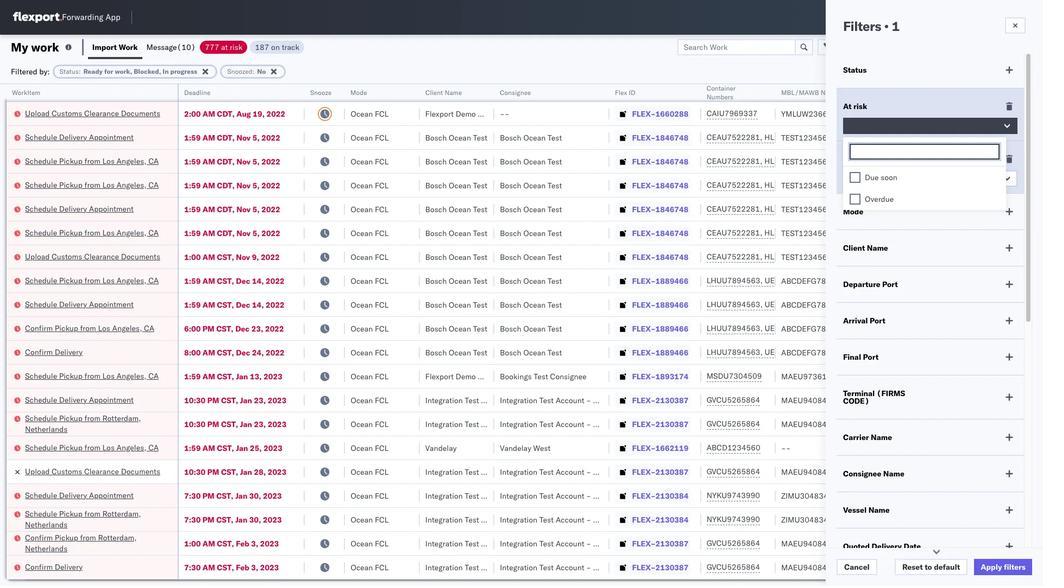 Task type: vqa. For each thing, say whether or not it's contained in the screenshot.
Junlin
no



Task type: locate. For each thing, give the bounding box(es) containing it.
1 vertical spatial zimu3048342
[[781, 515, 833, 525]]

14, up 6:00 pm cst, dec 23, 2022
[[252, 300, 264, 310]]

14, down 9,
[[252, 276, 264, 286]]

dec down the 1:00 am cst, nov 9, 2022
[[236, 276, 250, 286]]

integration for confirm pickup from rotterdam, netherlands link
[[500, 539, 538, 549]]

customs
[[52, 108, 82, 118], [52, 252, 82, 262], [52, 467, 82, 477]]

1 vertical spatial upload customs clearance documents
[[25, 252, 160, 262]]

los for 6th schedule pickup from los angeles, ca link from the top of the page
[[102, 443, 115, 453]]

maeu9408431
[[781, 396, 836, 406], [781, 420, 836, 430], [781, 468, 836, 477], [781, 539, 836, 549], [781, 563, 836, 573]]

1 confirm delivery link from the top
[[25, 347, 83, 358]]

0 vertical spatial clearance
[[84, 108, 119, 118]]

0 vertical spatial 1:59 am cst, dec 14, 2022
[[184, 276, 285, 286]]

filters • 1
[[843, 18, 900, 34]]

1:59 am cst, dec 14, 2022 up 6:00 pm cst, dec 23, 2022
[[184, 300, 285, 310]]

angeles, for confirm pickup from los angeles, ca link
[[112, 324, 142, 333]]

confirm delivery button down confirm pickup from rotterdam, netherlands
[[25, 562, 83, 574]]

1 vertical spatial 30,
[[249, 515, 261, 525]]

netherlands inside confirm pickup from rotterdam, netherlands
[[25, 544, 68, 554]]

1 horizontal spatial :
[[252, 67, 255, 75]]

upload customs clearance documents button
[[25, 108, 160, 120], [25, 251, 160, 263]]

dec up 6:00 pm cst, dec 23, 2022
[[236, 300, 250, 310]]

jan left 25,
[[236, 444, 248, 453]]

: up deadline button
[[252, 67, 255, 75]]

maeu9408431 for schedule delivery appointment
[[781, 396, 836, 406]]

1 vertical spatial 2130384
[[656, 515, 689, 525]]

status : ready for work, blocked, in progress
[[60, 67, 197, 75]]

0 vertical spatial upload customs clearance documents button
[[25, 108, 160, 120]]

19,
[[253, 109, 265, 119]]

work
[[31, 39, 59, 55]]

6 schedule pickup from los angeles, ca link from the top
[[25, 443, 159, 453]]

1:59 am cdt, nov 5, 2022 for "schedule delivery appointment" button corresponding to 1:59 am cdt, nov 5, 2022
[[184, 205, 280, 214]]

1 vertical spatial netherlands
[[25, 520, 68, 530]]

confirm delivery button down confirm pickup from los angeles, ca button
[[25, 347, 83, 359]]

hlxu8034992 down overdue
[[822, 228, 875, 238]]

demo for -
[[456, 109, 476, 119]]

confirm delivery button
[[25, 347, 83, 359], [25, 562, 83, 574]]

2 vertical spatial clearance
[[84, 467, 119, 477]]

1 vertical spatial 3,
[[251, 563, 258, 573]]

10:30 pm cst, jan 23, 2023
[[184, 396, 287, 406], [184, 420, 287, 430]]

confirm inside confirm pickup from rotterdam, netherlands
[[25, 533, 53, 543]]

7:30 down 1:00 am cst, feb 3, 2023
[[184, 563, 201, 573]]

2023 down 28,
[[263, 492, 282, 501]]

0 vertical spatial 2130384
[[656, 492, 689, 501]]

3 1846748 from the top
[[656, 181, 689, 190]]

1 1:00 from the top
[[184, 252, 201, 262]]

origin
[[1000, 396, 1021, 406]]

1 upload customs clearance documents button from the top
[[25, 108, 160, 120]]

2 vertical spatial port
[[863, 353, 879, 362]]

delivery
[[59, 132, 87, 142], [59, 204, 87, 214], [59, 300, 87, 309], [55, 348, 83, 357], [59, 395, 87, 405], [59, 491, 87, 501], [872, 542, 902, 552], [55, 563, 83, 572]]

0 vertical spatial flexport
[[425, 109, 454, 119]]

-- down 'consignee' button
[[500, 109, 509, 119]]

2 gaurav jawla from the top
[[925, 133, 970, 143]]

deadline button
[[179, 86, 294, 97]]

5 resize handle column header from the left
[[482, 84, 495, 587]]

angeles,
[[117, 156, 146, 166], [117, 180, 146, 190], [117, 228, 146, 238], [117, 276, 146, 286], [112, 324, 142, 333], [117, 371, 146, 381], [117, 443, 146, 453]]

los for fourth schedule pickup from los angeles, ca link from the top of the page
[[102, 276, 115, 286]]

7:30 down 10:30 pm cst, jan 28, 2023
[[184, 492, 201, 501]]

from
[[85, 156, 100, 166], [85, 180, 100, 190], [85, 228, 100, 238], [85, 276, 100, 286], [80, 324, 96, 333], [85, 371, 100, 381], [85, 414, 100, 424], [85, 443, 100, 453], [85, 509, 100, 519], [80, 533, 96, 543]]

None text field
[[854, 148, 999, 157]]

1 vertical spatial customs
[[52, 252, 82, 262]]

aug
[[237, 109, 251, 119]]

None checkbox
[[850, 194, 861, 205]]

7 1:59 from the top
[[184, 300, 201, 310]]

hlxu8034992 down due
[[822, 204, 875, 214]]

list box containing due soon
[[843, 167, 1006, 210]]

0 vertical spatial flex-2130384
[[632, 492, 689, 501]]

confirm delivery link
[[25, 347, 83, 358], [25, 562, 83, 573]]

0 vertical spatial customs
[[52, 108, 82, 118]]

1 gaurav jawla from the top
[[925, 109, 970, 119]]

2 resize handle column header from the left
[[292, 84, 305, 587]]

7 schedule from the top
[[25, 300, 57, 309]]

1:00 am cst, nov 9, 2022
[[184, 252, 280, 262]]

1 vertical spatial confirm delivery
[[25, 563, 83, 572]]

flex-1893174 button
[[615, 369, 691, 384], [615, 369, 691, 384]]

10:30 down 1:59 am cst, jan 25, 2023
[[184, 468, 205, 477]]

1 vertical spatial --
[[781, 444, 791, 453]]

0 vertical spatial zimu3048342
[[781, 492, 833, 501]]

1 flex-1889466 from the top
[[632, 276, 689, 286]]

2 ceau7522281, from the top
[[707, 157, 763, 166]]

1 vertical spatial schedule pickup from rotterdam, netherlands button
[[25, 509, 164, 532]]

ca inside button
[[144, 324, 154, 333]]

jan up 1:00 am cst, feb 3, 2023
[[235, 515, 247, 525]]

3 customs from the top
[[52, 467, 82, 477]]

0 vertical spatial upload customs clearance documents
[[25, 108, 160, 118]]

1 vertical spatial 23,
[[254, 396, 266, 406]]

0 vertical spatial 10:30 pm cst, jan 23, 2023
[[184, 396, 287, 406]]

1 vertical spatial snoozed
[[843, 154, 874, 164]]

5 lagerfeld from the top
[[609, 515, 641, 525]]

hlxu8034992 up departure
[[822, 252, 875, 262]]

1 upload from the top
[[25, 108, 50, 118]]

5 ocean fcl from the top
[[351, 205, 389, 214]]

2 vertical spatial netherlands
[[25, 544, 68, 554]]

1889466
[[656, 276, 689, 286], [656, 300, 689, 310], [656, 324, 689, 334], [656, 348, 689, 358]]

3 fcl from the top
[[375, 157, 389, 167]]

los for 3rd schedule pickup from los angeles, ca link from the top
[[102, 228, 115, 238]]

angeles, for 6th schedule pickup from los angeles, ca link from the top of the page
[[117, 443, 146, 453]]

2 vertical spatial 23,
[[254, 420, 266, 430]]

from inside confirm pickup from los angeles, ca link
[[80, 324, 96, 333]]

flexport demo consignee for -
[[425, 109, 514, 119]]

flex-2130387
[[632, 396, 689, 406], [632, 420, 689, 430], [632, 468, 689, 477], [632, 539, 689, 549], [632, 563, 689, 573]]

departure
[[843, 280, 881, 290]]

6 account from the top
[[556, 539, 585, 549]]

jawla
[[951, 109, 970, 119], [951, 133, 970, 143], [951, 157, 970, 167], [951, 205, 970, 214]]

2 account from the top
[[556, 420, 585, 430]]

None checkbox
[[850, 172, 861, 183]]

jan down the 13,
[[240, 396, 252, 406]]

1:00
[[184, 252, 201, 262], [184, 539, 201, 549]]

30, up 1:00 am cst, feb 3, 2023
[[249, 515, 261, 525]]

1 horizontal spatial snoozed
[[843, 154, 874, 164]]

6 hlxu8034992 from the top
[[822, 252, 875, 262]]

0 vertical spatial mode
[[351, 89, 367, 97]]

0 vertical spatial client name
[[425, 89, 462, 97]]

default
[[934, 563, 960, 573]]

2 demo from the top
[[456, 372, 476, 382]]

0 vertical spatial upload
[[25, 108, 50, 118]]

1 vertical spatial risk
[[854, 102, 867, 111]]

cst, left 9,
[[217, 252, 234, 262]]

list box
[[843, 167, 1006, 210]]

client name inside button
[[425, 89, 462, 97]]

5 karl from the top
[[593, 515, 607, 525]]

6 flex- from the top
[[632, 229, 656, 238]]

10:30 up 1:59 am cst, jan 25, 2023
[[184, 420, 205, 430]]

uetu5238478 for confirm pickup from los angeles, ca
[[765, 324, 818, 334]]

2 2130387 from the top
[[656, 420, 689, 430]]

10 ocean fcl from the top
[[351, 324, 389, 334]]

jaehyung choi - test origin agent
[[925, 396, 1043, 406]]

port
[[883, 280, 898, 290], [870, 316, 886, 326], [863, 353, 879, 362]]

0 horizontal spatial numbers
[[707, 93, 734, 101]]

1 vertical spatial flexport demo consignee
[[425, 372, 514, 382]]

ceau7522281, hlxu6269489, hlxu8034992
[[707, 133, 875, 142], [707, 157, 875, 166], [707, 180, 875, 190], [707, 204, 875, 214], [707, 228, 875, 238], [707, 252, 875, 262]]

2 vertical spatial documents
[[121, 467, 160, 477]]

1 vertical spatial documents
[[121, 252, 160, 262]]

from inside confirm pickup from rotterdam, netherlands
[[80, 533, 96, 543]]

0 vertical spatial confirm delivery link
[[25, 347, 83, 358]]

numbers inside container numbers
[[707, 93, 734, 101]]

demo for bookings
[[456, 372, 476, 382]]

0 horizontal spatial vandelay
[[425, 444, 457, 453]]

snoozed up due
[[843, 154, 874, 164]]

schedule delivery appointment for 1:59 am cdt, nov 5, 2022
[[25, 204, 134, 214]]

4 gaurav jawla from the top
[[925, 205, 970, 214]]

0 vertical spatial 7:30 pm cst, jan 30, 2023
[[184, 492, 282, 501]]

gaurav jawla
[[925, 109, 970, 119], [925, 133, 970, 143], [925, 157, 970, 167], [925, 205, 970, 214]]

4 1:59 am cdt, nov 5, 2022 from the top
[[184, 205, 280, 214]]

resize handle column header for flex id button
[[688, 84, 701, 587]]

filtered by:
[[11, 67, 50, 76]]

0 vertical spatial confirm delivery button
[[25, 347, 83, 359]]

19 flex- from the top
[[632, 539, 656, 549]]

schedule pickup from rotterdam, netherlands
[[25, 414, 141, 434], [25, 509, 141, 530]]

no down 187 at the left top of the page
[[257, 67, 266, 75]]

port right departure
[[883, 280, 898, 290]]

2 vertical spatial 10:30
[[184, 468, 205, 477]]

demo left bookings
[[456, 372, 476, 382]]

0 horizontal spatial mode
[[351, 89, 367, 97]]

1 vertical spatial confirm delivery link
[[25, 562, 83, 573]]

5 schedule pickup from los angeles, ca from the top
[[25, 371, 159, 381]]

1 vertical spatial upload customs clearance documents link
[[25, 251, 160, 262]]

cst, down 10:30 pm cst, jan 28, 2023
[[216, 492, 233, 501]]

resize handle column header for mbl/mawb numbers button
[[907, 84, 920, 587]]

3 1889466 from the top
[[656, 324, 689, 334]]

2 integration test account - karl lagerfeld from the top
[[500, 420, 641, 430]]

lhuu7894563,
[[707, 276, 763, 286], [707, 300, 763, 310], [707, 324, 763, 334], [707, 348, 763, 358]]

2130387 for schedule pickup from rotterdam, netherlands
[[656, 420, 689, 430]]

3 schedule pickup from los angeles, ca button from the top
[[25, 227, 159, 239]]

3 karl from the top
[[593, 468, 607, 477]]

5 1:59 from the top
[[184, 229, 201, 238]]

0 horizontal spatial snoozed
[[227, 67, 252, 75]]

0 vertical spatial feb
[[236, 539, 249, 549]]

1 vertical spatial upload
[[25, 252, 50, 262]]

-- right abcd1234560
[[781, 444, 791, 453]]

1 ocean fcl from the top
[[351, 109, 389, 119]]

3 flex- from the top
[[632, 157, 656, 167]]

name inside button
[[445, 89, 462, 97]]

2130387 for confirm delivery
[[656, 563, 689, 573]]

10:30 pm cst, jan 23, 2023 for schedule pickup from rotterdam, netherlands
[[184, 420, 287, 430]]

flexport demo consignee for bookings
[[425, 372, 514, 382]]

vessel
[[843, 506, 867, 516]]

1 horizontal spatial client
[[843, 243, 865, 253]]

5, for 6th schedule pickup from los angeles, ca link from the bottom of the page
[[253, 157, 260, 167]]

6 cdt, from the top
[[217, 229, 235, 238]]

0 vertical spatial 14,
[[252, 276, 264, 286]]

upload customs clearance documents button for 1:00 am cst, nov 9, 2022
[[25, 251, 160, 263]]

7:30 for schedule pickup from rotterdam, netherlands
[[184, 515, 201, 525]]

1 vertical spatial nyku9743990
[[707, 515, 760, 525]]

date
[[904, 542, 921, 552]]

jan
[[236, 372, 248, 382], [240, 396, 252, 406], [240, 420, 252, 430], [236, 444, 248, 453], [240, 468, 252, 477], [235, 492, 247, 501], [235, 515, 247, 525]]

-
[[500, 109, 505, 119], [505, 109, 509, 119], [587, 396, 591, 406], [977, 396, 982, 406], [587, 420, 591, 430], [781, 444, 786, 453], [786, 444, 791, 453], [587, 468, 591, 477], [587, 492, 591, 501], [587, 515, 591, 525], [587, 539, 591, 549], [587, 563, 591, 573]]

flex-1889466 button
[[615, 274, 691, 289], [615, 274, 691, 289], [615, 298, 691, 313], [615, 298, 691, 313], [615, 321, 691, 337], [615, 321, 691, 337], [615, 345, 691, 361], [615, 345, 691, 361]]

hlxu8034992 up due
[[822, 157, 875, 166]]

action
[[1005, 42, 1029, 52]]

2023 right 25,
[[264, 444, 282, 453]]

2 1:59 am cdt, nov 5, 2022 from the top
[[184, 157, 280, 167]]

2 flex-2130387 from the top
[[632, 420, 689, 430]]

4 ceau7522281, hlxu6269489, hlxu8034992 from the top
[[707, 204, 875, 214]]

pm right the 6:00
[[203, 324, 215, 334]]

2 flexport demo consignee from the top
[[425, 372, 514, 382]]

status left ready
[[60, 67, 79, 75]]

ca for 3rd schedule pickup from los angeles, ca link from the top
[[148, 228, 159, 238]]

1 horizontal spatial status
[[843, 65, 867, 75]]

ymluw236679313
[[781, 109, 851, 119]]

hlxu8034992 up overdue
[[822, 180, 875, 190]]

feb down 1:00 am cst, feb 3, 2023
[[236, 563, 249, 573]]

1 vertical spatial flex-2130384
[[632, 515, 689, 525]]

2 vertical spatial rotterdam,
[[98, 533, 137, 543]]

overdue
[[865, 195, 894, 204]]

snoozed up deadline button
[[227, 67, 252, 75]]

0 vertical spatial schedule pickup from rotterdam, netherlands button
[[25, 413, 164, 436]]

3 schedule pickup from los angeles, ca link from the top
[[25, 227, 159, 238]]

1 horizontal spatial numbers
[[821, 89, 848, 97]]

1 vandelay from the left
[[425, 444, 457, 453]]

1 documents from the top
[[121, 108, 160, 118]]

10:30 pm cst, jan 23, 2023 down 1:59 am cst, jan 13, 2023
[[184, 396, 287, 406]]

confirm pickup from rotterdam, netherlands
[[25, 533, 137, 554]]

2023 right the 13,
[[264, 372, 282, 382]]

1:00 for 1:00 am cst, feb 3, 2023
[[184, 539, 201, 549]]

lhuu7894563, uetu5238478 for confirm delivery
[[707, 348, 818, 358]]

6 integration from the top
[[500, 539, 538, 549]]

pickup for 6th schedule pickup from los angeles, ca link from the top of the page
[[59, 443, 83, 453]]

gvcu5265864 for schedule pickup from rotterdam, netherlands
[[707, 420, 760, 429]]

2 vertical spatial customs
[[52, 467, 82, 477]]

23, up 25,
[[254, 420, 266, 430]]

17 ocean fcl from the top
[[351, 492, 389, 501]]

1889466 for confirm pickup from los angeles, ca
[[656, 324, 689, 334]]

forwarding
[[62, 12, 103, 23]]

1 fcl from the top
[[375, 109, 389, 119]]

batch action
[[982, 42, 1029, 52]]

0 horizontal spatial :
[[79, 67, 81, 75]]

7:30 pm cst, jan 30, 2023 down 10:30 pm cst, jan 28, 2023
[[184, 492, 282, 501]]

1 1846748 from the top
[[656, 133, 689, 143]]

2 10:30 pm cst, jan 23, 2023 from the top
[[184, 420, 287, 430]]

0 horizontal spatial --
[[500, 109, 509, 119]]

from for 1st schedule pickup from los angeles, ca button from the bottom of the page
[[85, 443, 100, 453]]

1889466 for schedule pickup from los angeles, ca
[[656, 276, 689, 286]]

1 vertical spatial client name
[[843, 243, 888, 253]]

1 vertical spatial port
[[870, 316, 886, 326]]

3 1:59 from the top
[[184, 181, 201, 190]]

10 flex- from the top
[[632, 324, 656, 334]]

flex-2130387 for confirm delivery
[[632, 563, 689, 573]]

7:30 up 1:00 am cst, feb 3, 2023
[[184, 515, 201, 525]]

2 integration from the top
[[500, 420, 538, 430]]

appointment
[[89, 132, 134, 142], [89, 204, 134, 214], [89, 300, 134, 309], [89, 395, 134, 405], [89, 491, 134, 501]]

clearance
[[84, 108, 119, 118], [84, 252, 119, 262], [84, 467, 119, 477]]

3 hlxu8034992 from the top
[[822, 180, 875, 190]]

4 lhuu7894563, uetu5238478 from the top
[[707, 348, 818, 358]]

1 horizontal spatial risk
[[854, 102, 867, 111]]

5 schedule from the top
[[25, 228, 57, 238]]

mbl/mawb numbers button
[[776, 86, 909, 97]]

schedule delivery appointment for 1:59 am cst, dec 14, 2022
[[25, 300, 134, 309]]

schedule pickup from los angeles, ca for 5th schedule pickup from los angeles, ca link
[[25, 371, 159, 381]]

numbers up at
[[821, 89, 848, 97]]

feb for 1:00 am cst, feb 3, 2023
[[236, 539, 249, 549]]

upload customs clearance documents link
[[25, 108, 160, 119], [25, 251, 160, 262], [25, 467, 160, 477]]

rotterdam, inside confirm pickup from rotterdam, netherlands
[[98, 533, 137, 543]]

integration for 10:30's schedule pickup from rotterdam, netherlands link
[[500, 420, 538, 430]]

gvcu5265864 for confirm delivery
[[707, 563, 760, 573]]

ca for fourth schedule pickup from los angeles, ca link from the top of the page
[[148, 276, 159, 286]]

my work
[[11, 39, 59, 55]]

abcdefg78456546 for confirm pickup from los angeles, ca
[[781, 324, 854, 334]]

0 horizontal spatial no
[[257, 67, 266, 75]]

23, down the 13,
[[254, 396, 266, 406]]

confirm for confirm pickup from los angeles, ca button
[[25, 324, 53, 333]]

clearance for 2:00 am cdt, aug 19, 2022
[[84, 108, 119, 118]]

1 vertical spatial 7:30
[[184, 515, 201, 525]]

6 test123456 from the top
[[781, 252, 827, 262]]

confirm delivery
[[25, 348, 83, 357], [25, 563, 83, 572]]

2 schedule pickup from los angeles, ca link from the top
[[25, 180, 159, 190]]

snoozed
[[227, 67, 252, 75], [843, 154, 874, 164]]

0 vertical spatial 3,
[[251, 539, 258, 549]]

0 horizontal spatial status
[[60, 67, 79, 75]]

4 gaurav from the top
[[925, 205, 949, 214]]

1 vertical spatial 1:59 am cst, dec 14, 2022
[[184, 300, 285, 310]]

los for 2nd schedule pickup from los angeles, ca link from the top
[[102, 180, 115, 190]]

flex-1660288 button
[[615, 106, 691, 121], [615, 106, 691, 121]]

0 vertical spatial rotterdam,
[[102, 414, 141, 424]]

port right final
[[863, 353, 879, 362]]

pickup for 3rd schedule pickup from los angeles, ca link from the top
[[59, 228, 83, 238]]

0 vertical spatial 30,
[[249, 492, 261, 501]]

11 fcl from the top
[[375, 348, 389, 358]]

gvcu5265864
[[707, 396, 760, 405], [707, 420, 760, 429], [707, 467, 760, 477], [707, 539, 760, 549], [707, 563, 760, 573]]

4 cdt, from the top
[[217, 181, 235, 190]]

1 vertical spatial 14,
[[252, 300, 264, 310]]

port right arrival
[[870, 316, 886, 326]]

0 vertical spatial 1:00
[[184, 252, 201, 262]]

angeles, for 2nd schedule pickup from los angeles, ca link from the top
[[117, 180, 146, 190]]

0 horizontal spatial client name
[[425, 89, 462, 97]]

1 10:30 from the top
[[184, 396, 205, 406]]

integration for schedule delivery appointment link for 10:30 pm cst, jan 23, 2023
[[500, 396, 538, 406]]

pickup for 5th schedule pickup from los angeles, ca link
[[59, 371, 83, 381]]

0 vertical spatial demo
[[456, 109, 476, 119]]

port for final port
[[863, 353, 879, 362]]

23, up 24,
[[251, 324, 263, 334]]

upload customs clearance documents for 1:00
[[25, 252, 160, 262]]

1 vertical spatial 7:30 pm cst, jan 30, 2023
[[184, 515, 282, 525]]

snoozed for snoozed : no
[[227, 67, 252, 75]]

3 lhuu7894563, uetu5238478 from the top
[[707, 324, 818, 334]]

los inside confirm pickup from los angeles, ca link
[[98, 324, 110, 333]]

no inside button
[[855, 174, 866, 184]]

nov
[[237, 133, 251, 143], [237, 157, 251, 167], [237, 181, 251, 190], [237, 205, 251, 214], [237, 229, 251, 238], [236, 252, 250, 262]]

1 vertical spatial 10:30
[[184, 420, 205, 430]]

lagerfeld
[[609, 396, 641, 406], [609, 420, 641, 430], [609, 468, 641, 477], [609, 492, 641, 501], [609, 515, 641, 525], [609, 539, 641, 549], [609, 563, 641, 573]]

confirm delivery down confirm pickup from rotterdam, netherlands
[[25, 563, 83, 572]]

10:30 pm cst, jan 23, 2023 up 1:59 am cst, jan 25, 2023
[[184, 420, 287, 430]]

flex-1846748 button
[[615, 130, 691, 145], [615, 130, 691, 145], [615, 154, 691, 169], [615, 154, 691, 169], [615, 178, 691, 193], [615, 178, 691, 193], [615, 202, 691, 217], [615, 202, 691, 217], [615, 226, 691, 241], [615, 226, 691, 241], [615, 250, 691, 265], [615, 250, 691, 265]]

jan left the 13,
[[236, 372, 248, 382]]

3 schedule from the top
[[25, 180, 57, 190]]

confirm delivery link down confirm pickup from rotterdam, netherlands
[[25, 562, 83, 573]]

1 customs from the top
[[52, 108, 82, 118]]

1 vertical spatial 1:00
[[184, 539, 201, 549]]

uetu5238478 for schedule pickup from los angeles, ca
[[765, 276, 818, 286]]

maeu9408431 for confirm pickup from rotterdam, netherlands
[[781, 539, 836, 549]]

2 cdt, from the top
[[217, 133, 235, 143]]

status up mbl/mawb numbers button
[[843, 65, 867, 75]]

cst, down the 1:00 am cst, nov 9, 2022
[[217, 276, 234, 286]]

30, down 28,
[[249, 492, 261, 501]]

0 vertical spatial client
[[425, 89, 443, 97]]

flex-1889466 for confirm pickup from los angeles, ca
[[632, 324, 689, 334]]

flexport demo consignee
[[425, 109, 514, 119], [425, 372, 514, 382]]

11 ocean fcl from the top
[[351, 348, 389, 358]]

2 schedule pickup from rotterdam, netherlands button from the top
[[25, 509, 164, 532]]

flexport for --
[[425, 109, 454, 119]]

upload customs clearance documents
[[25, 108, 160, 118], [25, 252, 160, 262], [25, 467, 160, 477]]

cst, up the 8:00 am cst, dec 24, 2022
[[216, 324, 233, 334]]

confirm delivery down confirm pickup from los angeles, ca button
[[25, 348, 83, 357]]

12 ocean fcl from the top
[[351, 372, 389, 382]]

2 abcdefg78456546 from the top
[[781, 300, 854, 310]]

dec left 24,
[[236, 348, 250, 358]]

2 2130384 from the top
[[656, 515, 689, 525]]

3 clearance from the top
[[84, 467, 119, 477]]

from for second schedule pickup from los angeles, ca button from the bottom of the page
[[85, 371, 100, 381]]

ready
[[83, 67, 103, 75]]

risk
[[230, 42, 243, 52], [854, 102, 867, 111]]

6:00
[[184, 324, 201, 334]]

confirm delivery link down confirm pickup from los angeles, ca button
[[25, 347, 83, 358]]

schedule
[[25, 132, 57, 142], [25, 156, 57, 166], [25, 180, 57, 190], [25, 204, 57, 214], [25, 228, 57, 238], [25, 276, 57, 286], [25, 300, 57, 309], [25, 371, 57, 381], [25, 395, 57, 405], [25, 414, 57, 424], [25, 443, 57, 453], [25, 491, 57, 501], [25, 509, 57, 519]]

import work
[[92, 42, 138, 52]]

1 vertical spatial demo
[[456, 372, 476, 382]]

no up overdue
[[855, 174, 866, 184]]

resize handle column header for workitem button
[[165, 84, 178, 587]]

jan up 25,
[[240, 420, 252, 430]]

ca for confirm pickup from los angeles, ca link
[[144, 324, 154, 333]]

2023 down 1:59 am cst, jan 13, 2023
[[268, 396, 287, 406]]

1 flexport demo consignee from the top
[[425, 109, 514, 119]]

2 upload customs clearance documents from the top
[[25, 252, 160, 262]]

hlxu6269489,
[[765, 133, 820, 142], [765, 157, 820, 166], [765, 180, 820, 190], [765, 204, 820, 214], [765, 228, 820, 238], [765, 252, 820, 262]]

5 schedule delivery appointment button from the top
[[25, 490, 134, 502]]

5, for 2nd schedule pickup from los angeles, ca link from the top
[[253, 181, 260, 190]]

4 1889466 from the top
[[656, 348, 689, 358]]

7 fcl from the top
[[375, 252, 389, 262]]

bookings test consignee
[[500, 372, 587, 382]]

numbers down container
[[707, 93, 734, 101]]

forwarding app
[[62, 12, 120, 23]]

status
[[843, 65, 867, 75], [60, 67, 79, 75]]

0 vertical spatial flexport demo consignee
[[425, 109, 514, 119]]

flex-2130387 for schedule pickup from rotterdam, netherlands
[[632, 420, 689, 430]]

karl
[[593, 396, 607, 406], [593, 420, 607, 430], [593, 468, 607, 477], [593, 492, 607, 501], [593, 515, 607, 525], [593, 539, 607, 549], [593, 563, 607, 573]]

28,
[[254, 468, 266, 477]]

demo down client name button
[[456, 109, 476, 119]]

los
[[102, 156, 115, 166], [102, 180, 115, 190], [102, 228, 115, 238], [102, 276, 115, 286], [98, 324, 110, 333], [102, 371, 115, 381], [102, 443, 115, 453]]

jan down 10:30 pm cst, jan 28, 2023
[[235, 492, 247, 501]]

: left ready
[[79, 67, 81, 75]]

1 vertical spatial confirm delivery button
[[25, 562, 83, 574]]

1660288
[[656, 109, 689, 119]]

2023 up 1:59 am cst, jan 25, 2023
[[268, 420, 287, 430]]

resize handle column header
[[165, 84, 178, 587], [292, 84, 305, 587], [332, 84, 345, 587], [407, 84, 420, 587], [482, 84, 495, 587], [596, 84, 609, 587], [688, 84, 701, 587], [763, 84, 776, 587], [907, 84, 920, 587], [981, 84, 994, 587], [1016, 84, 1029, 587]]

cst, up 1:59 am cst, jan 13, 2023
[[217, 348, 234, 358]]

0 vertical spatial schedule pickup from rotterdam, netherlands
[[25, 414, 141, 434]]

7 resize handle column header from the left
[[688, 84, 701, 587]]

2023 right 28,
[[268, 468, 287, 477]]

in
[[163, 67, 169, 75]]

1 resize handle column header from the left
[[165, 84, 178, 587]]

10:30 pm cst, jan 23, 2023 for schedule delivery appointment
[[184, 396, 287, 406]]

0 vertical spatial 10:30
[[184, 396, 205, 406]]

resize handle column header for client name button
[[482, 84, 495, 587]]

app
[[106, 12, 120, 23]]

integration test account - karl lagerfeld
[[500, 396, 641, 406], [500, 420, 641, 430], [500, 468, 641, 477], [500, 492, 641, 501], [500, 515, 641, 525], [500, 539, 641, 549], [500, 563, 641, 573]]

1 vertical spatial flexport
[[425, 372, 454, 382]]

7:30 pm cst, jan 30, 2023 up 1:00 am cst, feb 3, 2023
[[184, 515, 282, 525]]

2130387 for schedule delivery appointment
[[656, 396, 689, 406]]

2 vertical spatial upload customs clearance documents
[[25, 467, 160, 477]]

1 integration test account - karl lagerfeld from the top
[[500, 396, 641, 406]]

1 vertical spatial upload customs clearance documents button
[[25, 251, 160, 263]]

4 lagerfeld from the top
[[609, 492, 641, 501]]

10:30
[[184, 396, 205, 406], [184, 420, 205, 430], [184, 468, 205, 477]]

at risk
[[843, 102, 867, 111]]

0 vertical spatial port
[[883, 280, 898, 290]]

lhuu7894563, uetu5238478
[[707, 276, 818, 286], [707, 300, 818, 310], [707, 324, 818, 334], [707, 348, 818, 358]]

1 flex-2130384 from the top
[[632, 492, 689, 501]]

confirm pickup from los angeles, ca button
[[25, 323, 154, 335]]

schedule pickup from los angeles, ca for 2nd schedule pickup from los angeles, ca link from the top
[[25, 180, 159, 190]]

flex id
[[615, 89, 635, 97]]

0 vertical spatial documents
[[121, 108, 160, 118]]

3 2130387 from the top
[[656, 468, 689, 477]]

2 7:30 from the top
[[184, 515, 201, 525]]

1 vertical spatial schedule pickup from rotterdam, netherlands link
[[25, 509, 164, 531]]

nyku9743990
[[707, 491, 760, 501], [707, 515, 760, 525]]

hlxu8034992 down at
[[822, 133, 875, 142]]

2 vertical spatial 7:30
[[184, 563, 201, 573]]

10:30 down 1:59 am cst, jan 13, 2023
[[184, 396, 205, 406]]

1 vertical spatial schedule pickup from rotterdam, netherlands
[[25, 509, 141, 530]]

pickup inside confirm pickup from rotterdam, netherlands
[[55, 533, 78, 543]]

2 schedule delivery appointment button from the top
[[25, 204, 134, 215]]

dec up the 8:00 am cst, dec 24, 2022
[[235, 324, 250, 334]]

am
[[203, 109, 215, 119], [203, 133, 215, 143], [203, 157, 215, 167], [203, 181, 215, 190], [203, 205, 215, 214], [203, 229, 215, 238], [203, 252, 215, 262], [203, 276, 215, 286], [203, 300, 215, 310], [203, 348, 215, 358], [203, 372, 215, 382], [203, 444, 215, 453], [203, 539, 215, 549], [203, 563, 215, 573]]

0 vertical spatial nyku9743990
[[707, 491, 760, 501]]

0 horizontal spatial risk
[[230, 42, 243, 52]]

confirm for second confirm delivery button from the bottom of the page
[[25, 348, 53, 357]]

soon
[[881, 173, 898, 183]]

14 fcl from the top
[[375, 420, 389, 430]]

0 vertical spatial schedule pickup from rotterdam, netherlands link
[[25, 413, 164, 435]]

to
[[925, 563, 932, 573]]

angeles, for 5th schedule pickup from los angeles, ca link
[[117, 371, 146, 381]]

1:59 am cst, dec 14, 2022 down the 1:00 am cst, nov 9, 2022
[[184, 276, 285, 286]]

1 vertical spatial mode
[[843, 207, 864, 217]]

resize handle column header for container numbers button
[[763, 84, 776, 587]]

numbers for mbl/mawb numbers
[[821, 89, 848, 97]]

12 fcl from the top
[[375, 372, 389, 382]]

pm down 10:30 pm cst, jan 28, 2023
[[203, 492, 215, 501]]

3, up 7:30 am cst, feb 3, 2023
[[251, 539, 258, 549]]

mode inside button
[[351, 89, 367, 97]]

3, down 1:00 am cst, feb 3, 2023
[[251, 563, 258, 573]]

7:30 pm cst, jan 30, 2023
[[184, 492, 282, 501], [184, 515, 282, 525]]

feb up 7:30 am cst, feb 3, 2023
[[236, 539, 249, 549]]



Task type: describe. For each thing, give the bounding box(es) containing it.
dec for confirm delivery
[[236, 348, 250, 358]]

rotterdam, for 10:30 pm cst, jan 23, 2023
[[102, 414, 141, 424]]

schedule delivery appointment button for 10:30 pm cst, jan 23, 2023
[[25, 395, 134, 407]]

10 resize handle column header from the left
[[981, 84, 994, 587]]

11 resize handle column header from the left
[[1016, 84, 1029, 587]]

2 schedule from the top
[[25, 156, 57, 166]]

7:30 am cst, feb 3, 2023
[[184, 563, 279, 573]]

pickup for fourth schedule pickup from los angeles, ca link from the top of the page
[[59, 276, 83, 286]]

4 ocean fcl from the top
[[351, 181, 389, 190]]

at
[[843, 102, 852, 111]]

2023 up 7:30 am cst, feb 3, 2023
[[260, 539, 279, 549]]

2:00
[[184, 109, 201, 119]]

2 14, from the top
[[252, 300, 264, 310]]

ca for 6th schedule pickup from los angeles, ca link from the top of the page
[[148, 443, 159, 453]]

arrival port
[[843, 316, 886, 326]]

1
[[892, 18, 900, 34]]

2023 down 1:00 am cst, feb 3, 2023
[[260, 563, 279, 573]]

3, for 1:00 am cst, feb 3, 2023
[[251, 539, 258, 549]]

2 lagerfeld from the top
[[609, 420, 641, 430]]

14 flex- from the top
[[632, 420, 656, 430]]

flex-1660288
[[632, 109, 689, 119]]

1 nyku9743990 from the top
[[707, 491, 760, 501]]

operator
[[925, 89, 951, 97]]

11 flex- from the top
[[632, 348, 656, 358]]

angeles, for 6th schedule pickup from los angeles, ca link from the bottom of the page
[[117, 156, 146, 166]]

2 jawla from the top
[[951, 133, 970, 143]]

3 upload from the top
[[25, 467, 50, 477]]

1 1:59 from the top
[[184, 133, 201, 143]]

cst, up 1:00 am cst, feb 3, 2023
[[216, 515, 233, 525]]

cst, down 1:59 am cst, jan 25, 2023
[[221, 468, 238, 477]]

8 am from the top
[[203, 276, 215, 286]]

7 flex- from the top
[[632, 252, 656, 262]]

4 integration test account - karl lagerfeld from the top
[[500, 492, 641, 501]]

apply filters button
[[974, 560, 1032, 576]]

flex-1662119
[[632, 444, 689, 453]]

none checkbox inside list box
[[850, 194, 861, 205]]

actions
[[1001, 89, 1023, 97]]

container numbers
[[707, 84, 736, 101]]

resize handle column header for the 'mode' button
[[407, 84, 420, 587]]

integration test account - karl lagerfeld for 10:30's schedule pickup from rotterdam, netherlands link
[[500, 420, 641, 430]]

pm up 1:00 am cst, feb 3, 2023
[[203, 515, 215, 525]]

5 flex-1846748 from the top
[[632, 229, 689, 238]]

17 fcl from the top
[[375, 492, 389, 501]]

angeles, for fourth schedule pickup from los angeles, ca link from the top of the page
[[117, 276, 146, 286]]

quoted delivery date
[[843, 542, 921, 552]]

schedule delivery appointment for 10:30 pm cst, jan 23, 2023
[[25, 395, 134, 405]]

cst, down the 8:00 am cst, dec 24, 2022
[[217, 372, 234, 382]]

2 hlxu8034992 from the top
[[822, 157, 875, 166]]

Search Shipments (/) text field
[[835, 9, 940, 26]]

documents for 2:00 am cdt, aug 19, 2022
[[121, 108, 160, 118]]

187
[[255, 42, 269, 52]]

confirm pickup from rotterdam, netherlands button
[[25, 533, 164, 556]]

rotterdam, for 1:00 am cst, feb 3, 2023
[[98, 533, 137, 543]]

pm up 1:59 am cst, jan 25, 2023
[[207, 420, 219, 430]]

3 gaurav jawla from the top
[[925, 157, 970, 167]]

12 schedule from the top
[[25, 491, 57, 501]]

19 ocean fcl from the top
[[351, 539, 389, 549]]

clearance for 1:00 am cst, nov 9, 2022
[[84, 252, 119, 262]]

1893174
[[656, 372, 689, 382]]

2023 up 1:00 am cst, feb 3, 2023
[[263, 515, 282, 525]]

3 ocean fcl from the top
[[351, 157, 389, 167]]

deadline
[[184, 89, 211, 97]]

0 vertical spatial no
[[257, 67, 266, 75]]

3 lagerfeld from the top
[[609, 468, 641, 477]]

consignee inside button
[[500, 89, 531, 97]]

netherlands for 10:30 pm cst, jan 23, 2023
[[25, 425, 68, 434]]

13 ocean fcl from the top
[[351, 396, 389, 406]]

angeles, for 3rd schedule pickup from los angeles, ca link from the top
[[117, 228, 146, 238]]

schedule pickup from rotterdam, netherlands button for 10:30 pm cst, jan 23, 2023
[[25, 413, 164, 436]]

4 hlxu6269489, from the top
[[765, 204, 820, 214]]

6 1846748 from the top
[[656, 252, 689, 262]]

16 ocean fcl from the top
[[351, 468, 389, 477]]

cst, down 1:59 am cst, jan 13, 2023
[[221, 396, 238, 406]]

flex-2130387 for schedule delivery appointment
[[632, 396, 689, 406]]

2 confirm delivery from the top
[[25, 563, 83, 572]]

1 1:59 am cdt, nov 5, 2022 from the top
[[184, 133, 280, 143]]

jan left 28,
[[240, 468, 252, 477]]

pickup for 2nd schedule pickup from los angeles, ca link from the top
[[59, 180, 83, 190]]

5 schedule delivery appointment from the top
[[25, 491, 134, 501]]

6 schedule pickup from los angeles, ca button from the top
[[25, 443, 159, 455]]

2 1846748 from the top
[[656, 157, 689, 167]]

upload customs clearance documents for 2:00
[[25, 108, 160, 118]]

blocked,
[[134, 67, 161, 75]]

1 30, from the top
[[249, 492, 261, 501]]

1 jawla from the top
[[951, 109, 970, 119]]

filters
[[843, 18, 881, 34]]

import work button
[[88, 35, 142, 59]]

(firms
[[877, 389, 905, 399]]

4 test123456 from the top
[[781, 205, 827, 214]]

0 vertical spatial 23,
[[251, 324, 263, 334]]

filtered
[[11, 67, 37, 76]]

cst, down 1:00 am cst, feb 3, 2023
[[217, 563, 234, 573]]

13,
[[250, 372, 262, 382]]

message
[[146, 42, 177, 52]]

departure port
[[843, 280, 898, 290]]

from for fourth schedule pickup from los angeles, ca button from the bottom
[[85, 228, 100, 238]]

client inside button
[[425, 89, 443, 97]]

11 am from the top
[[203, 372, 215, 382]]

10:30 for schedule delivery appointment
[[184, 396, 205, 406]]

at
[[221, 42, 228, 52]]

Search Work text field
[[678, 39, 796, 55]]

5 ceau7522281, from the top
[[707, 228, 763, 238]]

2 30, from the top
[[249, 515, 261, 525]]

187 on track
[[255, 42, 299, 52]]

vandelay for vandelay west
[[500, 444, 531, 453]]

schedule delivery appointment link for 10:30 pm cst, jan 23, 2023
[[25, 395, 134, 406]]

4 integration from the top
[[500, 492, 538, 501]]

1 horizontal spatial mode
[[843, 207, 864, 217]]

flex-1889466 for schedule pickup from los angeles, ca
[[632, 276, 689, 286]]

pickup for confirm pickup from rotterdam, netherlands link
[[55, 533, 78, 543]]

6:00 pm cst, dec 23, 2022
[[184, 324, 284, 334]]

from for 5th schedule pickup from los angeles, ca button from the bottom of the page
[[85, 180, 100, 190]]

1 karl from the top
[[593, 396, 607, 406]]

2130387 for confirm pickup from rotterdam, netherlands
[[656, 539, 689, 549]]

lhuu7894563, for confirm delivery
[[707, 348, 763, 358]]

2 nyku9743990 from the top
[[707, 515, 760, 525]]

lhuu7894563, uetu5238478 for schedule pickup from los angeles, ca
[[707, 276, 818, 286]]

mbl/mawb
[[781, 89, 819, 97]]

5 1:59 am cdt, nov 5, 2022 from the top
[[184, 229, 280, 238]]

pm down 1:59 am cst, jan 25, 2023
[[207, 468, 219, 477]]

: for status
[[79, 67, 81, 75]]

schedule pickup from rotterdam, netherlands button for 7:30 pm cst, jan 30, 2023
[[25, 509, 164, 532]]

6 fcl from the top
[[375, 229, 389, 238]]

9 am from the top
[[203, 300, 215, 310]]

final
[[843, 353, 861, 362]]

1 confirm delivery from the top
[[25, 348, 83, 357]]

appointment for 1:59 am cdt, nov 5, 2022
[[89, 204, 134, 214]]

2 lhuu7894563, from the top
[[707, 300, 763, 310]]

1 14, from the top
[[252, 276, 264, 286]]

resize handle column header for deadline button
[[292, 84, 305, 587]]

•
[[884, 18, 889, 34]]

workitem button
[[7, 86, 167, 97]]

14 am from the top
[[203, 563, 215, 573]]

1:59 am cst, jan 13, 2023
[[184, 372, 282, 382]]

cst, up 6:00 pm cst, dec 23, 2022
[[217, 300, 234, 310]]

3 maeu9408431 from the top
[[781, 468, 836, 477]]

rotterdam, for 7:30 pm cst, jan 30, 2023
[[102, 509, 141, 519]]

schedule pickup from rotterdam, netherlands link for 7:30
[[25, 509, 164, 531]]

cst, up 10:30 pm cst, jan 28, 2023
[[217, 444, 234, 453]]

10 fcl from the top
[[375, 324, 389, 334]]

6 hlxu6269489, from the top
[[765, 252, 820, 262]]

1 schedule from the top
[[25, 132, 57, 142]]

workitem
[[12, 89, 40, 97]]

cancel button
[[837, 560, 878, 576]]

1:59 am cdt, nov 5, 2022 for 5th schedule pickup from los angeles, ca button from the bottom of the page
[[184, 181, 280, 190]]

0 vertical spatial --
[[500, 109, 509, 119]]

flex
[[615, 89, 627, 97]]

25,
[[250, 444, 262, 453]]

16 flex- from the top
[[632, 468, 656, 477]]

1 zimu3048342 from the top
[[781, 492, 833, 501]]

8:00
[[184, 348, 201, 358]]

3 10:30 from the top
[[184, 468, 205, 477]]

cst, up 1:59 am cst, jan 25, 2023
[[221, 420, 238, 430]]

lhuu7894563, for schedule pickup from los angeles, ca
[[707, 276, 763, 286]]

container numbers button
[[701, 82, 765, 102]]

flexport. image
[[13, 12, 62, 23]]

integration for schedule pickup from rotterdam, netherlands link corresponding to 7:30
[[500, 515, 538, 525]]

1 horizontal spatial --
[[781, 444, 791, 453]]

filters
[[1004, 563, 1026, 573]]

24,
[[252, 348, 264, 358]]

client name button
[[420, 86, 484, 97]]

dec for confirm pickup from los angeles, ca
[[235, 324, 250, 334]]

777
[[205, 42, 219, 52]]

0 vertical spatial risk
[[230, 42, 243, 52]]

confirm delivery link for second confirm delivery button from the bottom of the page
[[25, 347, 83, 358]]

3 ceau7522281, hlxu6269489, hlxu8034992 from the top
[[707, 180, 875, 190]]

batch action button
[[965, 39, 1036, 55]]

upload for 1:00 am cst, nov 9, 2022
[[25, 252, 50, 262]]

19 fcl from the top
[[375, 539, 389, 549]]

confirm pickup from los angeles, ca link
[[25, 323, 154, 334]]

track
[[282, 42, 299, 52]]

4 schedule pickup from los angeles, ca link from the top
[[25, 275, 159, 286]]

choi
[[959, 396, 975, 406]]

msdu7304509
[[707, 372, 762, 381]]

reset to default button
[[895, 560, 968, 576]]

port for departure port
[[883, 280, 898, 290]]

: for snoozed
[[252, 67, 255, 75]]

1 vertical spatial client
[[843, 243, 865, 253]]

10:30 pm cst, jan 28, 2023
[[184, 468, 287, 477]]

confirm pickup from rotterdam, netherlands link
[[25, 533, 164, 555]]

integration test account - karl lagerfeld for confirm pickup from rotterdam, netherlands link
[[500, 539, 641, 549]]

16 fcl from the top
[[375, 468, 389, 477]]

2 1:59 from the top
[[184, 157, 201, 167]]

9 flex- from the top
[[632, 300, 656, 310]]

schedule delivery appointment button for 1:59 am cdt, nov 5, 2022
[[25, 204, 134, 215]]

5 test123456 from the top
[[781, 229, 827, 238]]

forwarding app link
[[13, 12, 120, 23]]

3 ceau7522281, from the top
[[707, 180, 763, 190]]

uetu5238478 for confirm delivery
[[765, 348, 818, 358]]

due
[[865, 173, 879, 183]]

5 hlxu6269489, from the top
[[765, 228, 820, 238]]

vandelay for vandelay
[[425, 444, 457, 453]]

15 fcl from the top
[[375, 444, 389, 453]]

(10)
[[177, 42, 196, 52]]

no button
[[843, 171, 1018, 187]]

flexport for bookings test consignee
[[425, 372, 454, 382]]

flex-1889466 for confirm delivery
[[632, 348, 689, 358]]

3, for 7:30 am cst, feb 3, 2023
[[251, 563, 258, 573]]

1:00 for 1:00 am cst, nov 9, 2022
[[184, 252, 201, 262]]

reset
[[903, 563, 923, 573]]

3 documents from the top
[[121, 467, 160, 477]]

2 fcl from the top
[[375, 133, 389, 143]]

upload customs clearance documents link for 2:00 am cdt, aug 19, 2022
[[25, 108, 160, 119]]

1 horizontal spatial client name
[[843, 243, 888, 253]]

2 flex- from the top
[[632, 133, 656, 143]]

8 1:59 from the top
[[184, 372, 201, 382]]

batch
[[982, 42, 1003, 52]]

upload customs clearance documents link for 1:00 am cst, nov 9, 2022
[[25, 251, 160, 262]]

3 gvcu5265864 from the top
[[707, 467, 760, 477]]

status for status
[[843, 65, 867, 75]]

my
[[11, 39, 28, 55]]

apply filters
[[981, 563, 1026, 573]]

2 karl from the top
[[593, 420, 607, 430]]

7 lagerfeld from the top
[[609, 563, 641, 573]]

from for confirm pickup from los angeles, ca button
[[80, 324, 96, 333]]

pm down 1:59 am cst, jan 13, 2023
[[207, 396, 219, 406]]

on
[[271, 42, 280, 52]]

id
[[629, 89, 635, 97]]

code)
[[843, 397, 870, 406]]

13 schedule from the top
[[25, 509, 57, 519]]

caiu7969337
[[707, 109, 758, 118]]

due soon
[[865, 173, 898, 183]]

quoted
[[843, 542, 870, 552]]

customs for 2:00 am cdt, aug 19, 2022
[[52, 108, 82, 118]]

schedule pickup from los angeles, ca for fourth schedule pickup from los angeles, ca link from the top of the page
[[25, 276, 159, 286]]

7:30 for confirm delivery
[[184, 563, 201, 573]]

15 ocean fcl from the top
[[351, 444, 389, 453]]

schedule pickup from rotterdam, netherlands for 7:30 pm cst, jan 30, 2023
[[25, 509, 141, 530]]

flex id button
[[609, 86, 690, 97]]

1 account from the top
[[556, 396, 585, 406]]

apply
[[981, 563, 1002, 573]]

west
[[533, 444, 551, 453]]

777 at risk
[[205, 42, 243, 52]]

from for 'confirm pickup from rotterdam, netherlands' button
[[80, 533, 96, 543]]

ca for 6th schedule pickup from los angeles, ca link from the bottom of the page
[[148, 156, 159, 166]]

1 lagerfeld from the top
[[609, 396, 641, 406]]

schedule delivery appointment link for 1:59 am cdt, nov 5, 2022
[[25, 204, 134, 214]]

5 ceau7522281, hlxu6269489, hlxu8034992 from the top
[[707, 228, 875, 238]]

by:
[[39, 67, 50, 76]]

customs for 1:00 am cst, nov 9, 2022
[[52, 252, 82, 262]]

2 flex-1846748 from the top
[[632, 157, 689, 167]]

terminal (firms code)
[[843, 389, 905, 406]]

pickup for 6th schedule pickup from los angeles, ca link from the bottom of the page
[[59, 156, 83, 166]]

2 7:30 pm cst, jan 30, 2023 from the top
[[184, 515, 282, 525]]

schedule pickup from los angeles, ca for 3rd schedule pickup from los angeles, ca link from the top
[[25, 228, 159, 238]]

3 flex-1846748 from the top
[[632, 181, 689, 190]]

progress
[[170, 67, 197, 75]]

3 cdt, from the top
[[217, 157, 235, 167]]

vandelay west
[[500, 444, 551, 453]]

13 flex- from the top
[[632, 396, 656, 406]]

documents for 1:00 am cst, nov 9, 2022
[[121, 252, 160, 262]]

1:00 am cst, feb 3, 2023
[[184, 539, 279, 549]]

final port
[[843, 353, 879, 362]]

1 flex- from the top
[[632, 109, 656, 119]]

3 integration test account - karl lagerfeld from the top
[[500, 468, 641, 477]]

snooze
[[311, 89, 332, 97]]

import
[[92, 42, 117, 52]]

work
[[119, 42, 138, 52]]

9,
[[252, 252, 259, 262]]

5 schedule delivery appointment link from the top
[[25, 490, 134, 501]]

3 jawla from the top
[[951, 157, 970, 167]]

abcd1234560
[[707, 443, 761, 453]]

5 hlxu8034992 from the top
[[822, 228, 875, 238]]

cst, up 7:30 am cst, feb 3, 2023
[[217, 539, 234, 549]]

4 schedule pickup from los angeles, ca button from the top
[[25, 275, 159, 287]]

schedule pickup from rotterdam, netherlands for 10:30 pm cst, jan 23, 2023
[[25, 414, 141, 434]]

abcdefg78456546 for schedule pickup from los angeles, ca
[[781, 276, 854, 286]]

appointment for 10:30 pm cst, jan 23, 2023
[[89, 395, 134, 405]]

1889466 for confirm delivery
[[656, 348, 689, 358]]



